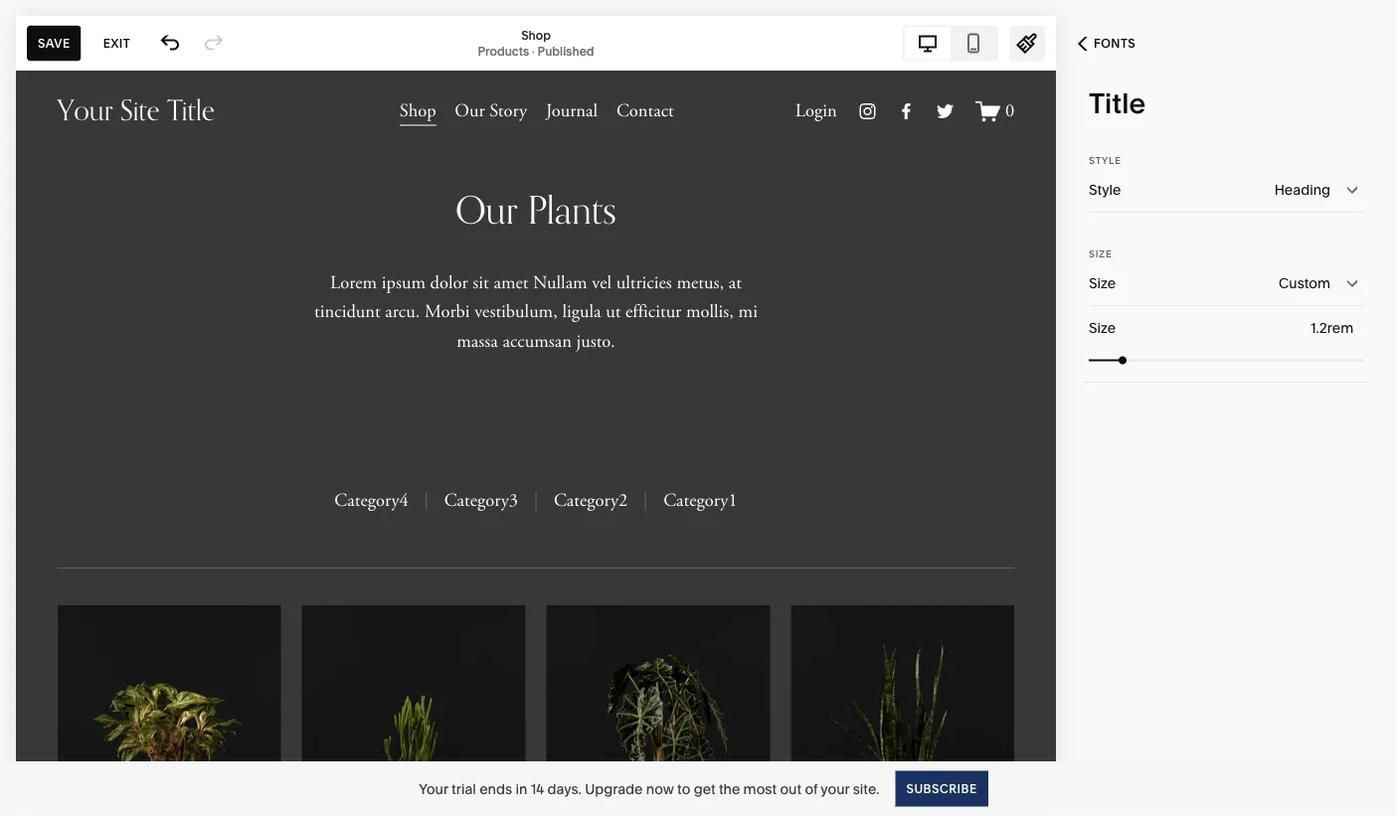 Task type: locate. For each thing, give the bounding box(es) containing it.
save button
[[27, 25, 81, 61]]

of
[[805, 781, 818, 798]]

subscribe button
[[896, 772, 989, 807]]

size
[[1090, 248, 1113, 260], [1090, 275, 1117, 292], [1090, 320, 1117, 337]]

·
[[532, 44, 535, 58]]

0 vertical spatial size
[[1090, 248, 1113, 260]]

3 size from the top
[[1090, 320, 1117, 337]]

2 vertical spatial size
[[1090, 320, 1117, 337]]

1 size from the top
[[1090, 248, 1113, 260]]

tab list
[[905, 27, 997, 59]]

ends
[[480, 781, 512, 798]]

your
[[419, 781, 448, 798]]

14
[[531, 781, 544, 798]]

your trial ends in 14 days. upgrade now to get the most out of your site.
[[419, 781, 880, 798]]

None field
[[1090, 168, 1364, 212], [1090, 262, 1364, 305], [1090, 168, 1364, 212], [1090, 262, 1364, 305]]

published
[[538, 44, 595, 58]]

0 vertical spatial style
[[1090, 154, 1122, 166]]

Size text field
[[1311, 317, 1358, 339]]

1 vertical spatial size
[[1090, 275, 1117, 292]]

shop
[[521, 28, 551, 42]]

style
[[1090, 154, 1122, 166], [1090, 182, 1122, 199]]

subscribe
[[907, 782, 978, 796]]

days.
[[548, 781, 582, 798]]

1 vertical spatial style
[[1090, 182, 1122, 199]]

exit button
[[92, 25, 141, 61]]

out
[[780, 781, 802, 798]]



Task type: vqa. For each thing, say whether or not it's contained in the screenshot.
2nd Home BUTTON from the bottom of the page
no



Task type: describe. For each thing, give the bounding box(es) containing it.
1 style from the top
[[1090, 154, 1122, 166]]

save
[[38, 36, 70, 50]]

now
[[647, 781, 674, 798]]

2 size from the top
[[1090, 275, 1117, 292]]

the
[[719, 781, 741, 798]]

custom
[[1280, 275, 1331, 292]]

to
[[678, 781, 691, 798]]

2 style from the top
[[1090, 182, 1122, 199]]

exit
[[103, 36, 130, 50]]

heading
[[1275, 182, 1331, 199]]

your
[[821, 781, 850, 798]]

products
[[478, 44, 529, 58]]

upgrade
[[585, 781, 643, 798]]

get
[[694, 781, 716, 798]]

Size range field
[[1090, 339, 1364, 383]]

trial
[[452, 781, 476, 798]]

most
[[744, 781, 777, 798]]

title
[[1090, 87, 1146, 120]]

shop products · published
[[478, 28, 595, 58]]

in
[[516, 781, 528, 798]]

fonts
[[1094, 36, 1136, 51]]

site.
[[853, 781, 880, 798]]

fonts button
[[1057, 22, 1158, 66]]



